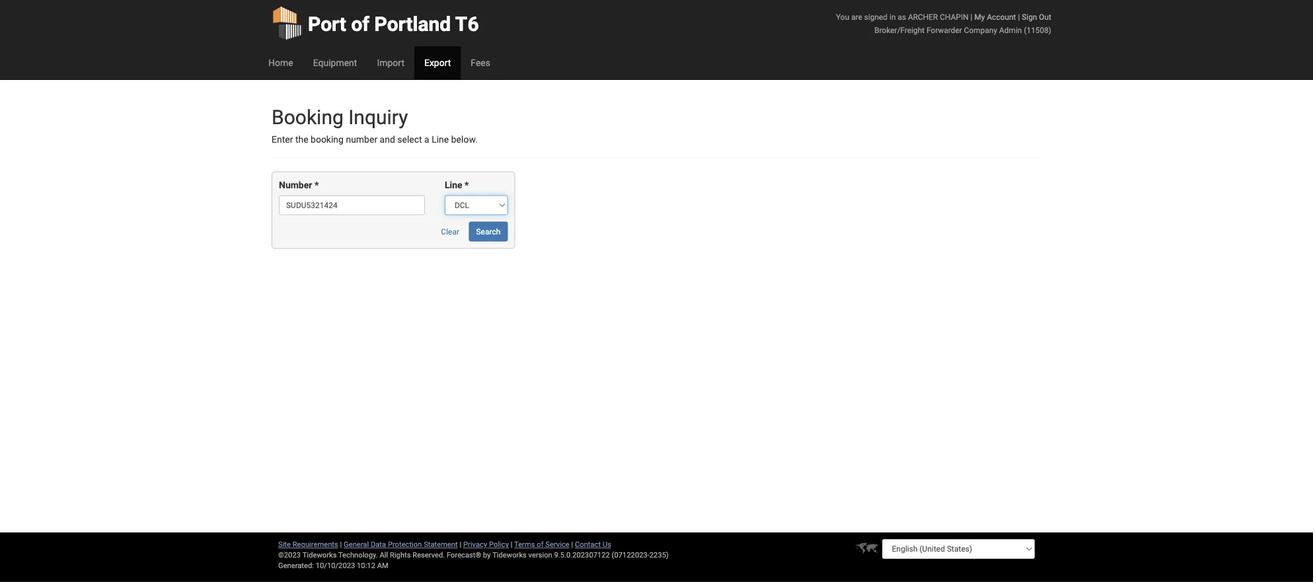Task type: vqa. For each thing, say whether or not it's contained in the screenshot.
left 50
no



Task type: locate. For each thing, give the bounding box(es) containing it.
line inside booking inquiry enter the booking number and select a line below.
[[432, 134, 449, 145]]

0 vertical spatial of
[[351, 12, 370, 36]]

(11508)
[[1024, 25, 1052, 35]]

Number * text field
[[279, 195, 425, 215]]

search
[[476, 227, 501, 236]]

line right a
[[432, 134, 449, 145]]

of right port
[[351, 12, 370, 36]]

1 horizontal spatial *
[[465, 180, 469, 191]]

10/10/2023
[[316, 561, 355, 570]]

line
[[432, 134, 449, 145], [445, 180, 462, 191]]

portland
[[374, 12, 451, 36]]

general data protection statement link
[[344, 540, 458, 549]]

below.
[[451, 134, 478, 145]]

in
[[890, 12, 896, 21]]

* right number
[[315, 180, 319, 191]]

* for number *
[[315, 180, 319, 191]]

fees button
[[461, 46, 500, 79]]

booking
[[311, 134, 344, 145]]

signed
[[864, 12, 888, 21]]

1 * from the left
[[315, 180, 319, 191]]

0 horizontal spatial *
[[315, 180, 319, 191]]

tideworks
[[492, 551, 527, 559]]

2 * from the left
[[465, 180, 469, 191]]

import
[[377, 57, 404, 68]]

terms of service link
[[514, 540, 570, 549]]

1 vertical spatial of
[[537, 540, 544, 549]]

* down below.
[[465, 180, 469, 191]]

2235)
[[650, 551, 669, 559]]

data
[[371, 540, 386, 549]]

|
[[971, 12, 973, 21], [1018, 12, 1020, 21], [340, 540, 342, 549], [460, 540, 462, 549], [511, 540, 513, 549], [571, 540, 573, 549]]

export
[[424, 57, 451, 68]]

1 horizontal spatial of
[[537, 540, 544, 549]]

home
[[268, 57, 293, 68]]

| up tideworks
[[511, 540, 513, 549]]

line up clear at left top
[[445, 180, 462, 191]]

booking inquiry enter the booking number and select a line below.
[[272, 105, 478, 145]]

0 vertical spatial line
[[432, 134, 449, 145]]

| left general
[[340, 540, 342, 549]]

select
[[397, 134, 422, 145]]

©2023 tideworks
[[278, 551, 337, 559]]

out
[[1039, 12, 1052, 21]]

site
[[278, 540, 291, 549]]

us
[[603, 540, 611, 549]]

forwarder
[[927, 25, 962, 35]]

you
[[836, 12, 849, 21]]

*
[[315, 180, 319, 191], [465, 180, 469, 191]]

equipment button
[[303, 46, 367, 79]]

archer
[[908, 12, 938, 21]]

of
[[351, 12, 370, 36], [537, 540, 544, 549]]

10:12
[[357, 561, 375, 570]]

number
[[279, 180, 312, 191]]

site requirements link
[[278, 540, 338, 549]]

(07122023-
[[612, 551, 650, 559]]

| left sign
[[1018, 12, 1020, 21]]

of up version
[[537, 540, 544, 549]]

sign out link
[[1022, 12, 1052, 21]]

of inside site requirements | general data protection statement | privacy policy | terms of service | contact us ©2023 tideworks technology. all rights reserved. forecast® by tideworks version 9.5.0.202307122 (07122023-2235) generated: 10/10/2023 10:12 am
[[537, 540, 544, 549]]

company
[[964, 25, 997, 35]]



Task type: describe. For each thing, give the bounding box(es) containing it.
general
[[344, 540, 369, 549]]

contact us link
[[575, 540, 611, 549]]

account
[[987, 12, 1016, 21]]

contact
[[575, 540, 601, 549]]

am
[[377, 561, 388, 570]]

line *
[[445, 180, 469, 191]]

service
[[545, 540, 570, 549]]

all
[[380, 551, 388, 559]]

policy
[[489, 540, 509, 549]]

import button
[[367, 46, 414, 79]]

rights
[[390, 551, 411, 559]]

and
[[380, 134, 395, 145]]

clear button
[[434, 222, 467, 242]]

version
[[528, 551, 552, 559]]

my
[[975, 12, 985, 21]]

forecast®
[[447, 551, 481, 559]]

sign
[[1022, 12, 1037, 21]]

technology.
[[338, 551, 378, 559]]

by
[[483, 551, 491, 559]]

privacy policy link
[[463, 540, 509, 549]]

0 horizontal spatial of
[[351, 12, 370, 36]]

terms
[[514, 540, 535, 549]]

number
[[346, 134, 377, 145]]

the
[[295, 134, 308, 145]]

port of portland t6
[[308, 12, 479, 36]]

protection
[[388, 540, 422, 549]]

booking
[[272, 105, 344, 129]]

site requirements | general data protection statement | privacy policy | terms of service | contact us ©2023 tideworks technology. all rights reserved. forecast® by tideworks version 9.5.0.202307122 (07122023-2235) generated: 10/10/2023 10:12 am
[[278, 540, 669, 570]]

search button
[[469, 222, 508, 242]]

inquiry
[[348, 105, 408, 129]]

chapin
[[940, 12, 969, 21]]

| left my
[[971, 12, 973, 21]]

number *
[[279, 180, 319, 191]]

a
[[424, 134, 429, 145]]

port of portland t6 link
[[272, 0, 479, 46]]

privacy
[[463, 540, 487, 549]]

clear
[[441, 227, 459, 236]]

enter
[[272, 134, 293, 145]]

| up the "9.5.0.202307122"
[[571, 540, 573, 549]]

| up forecast®
[[460, 540, 462, 549]]

you are signed in as archer chapin | my account | sign out broker/freight forwarder company admin (11508)
[[836, 12, 1052, 35]]

admin
[[999, 25, 1022, 35]]

statement
[[424, 540, 458, 549]]

broker/freight
[[875, 25, 925, 35]]

1 vertical spatial line
[[445, 180, 462, 191]]

as
[[898, 12, 906, 21]]

my account link
[[975, 12, 1016, 21]]

reserved.
[[413, 551, 445, 559]]

export button
[[414, 46, 461, 79]]

t6
[[455, 12, 479, 36]]

port
[[308, 12, 346, 36]]

* for line *
[[465, 180, 469, 191]]

home button
[[258, 46, 303, 79]]

are
[[851, 12, 862, 21]]

requirements
[[293, 540, 338, 549]]

generated:
[[278, 561, 314, 570]]

equipment
[[313, 57, 357, 68]]

fees
[[471, 57, 490, 68]]

9.5.0.202307122
[[554, 551, 610, 559]]



